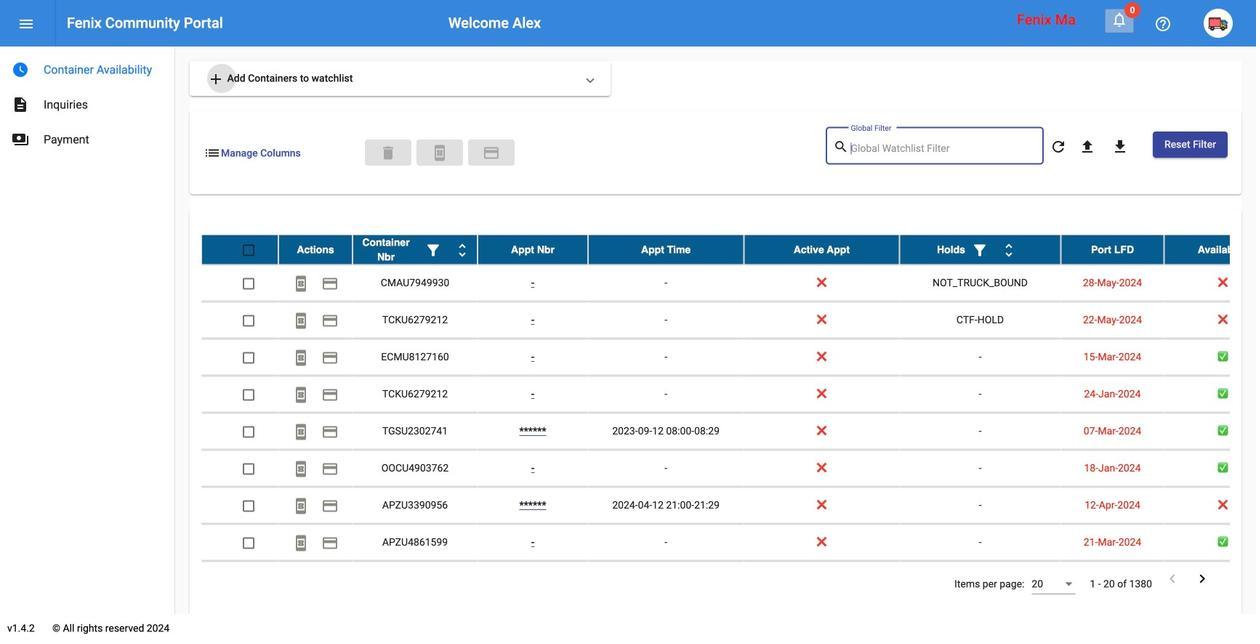 Task type: describe. For each thing, give the bounding box(es) containing it.
6 cell from the left
[[744, 562, 900, 598]]

3 cell from the left
[[353, 562, 478, 598]]

4 row from the top
[[201, 339, 1256, 376]]

7 row from the top
[[201, 450, 1256, 487]]

7 column header from the left
[[1061, 235, 1164, 264]]

8 cell from the left
[[1061, 562, 1164, 598]]

9 cell from the left
[[1164, 562, 1256, 598]]

1 row from the top
[[201, 235, 1256, 265]]

6 column header from the left
[[900, 235, 1061, 264]]

1 cell from the left
[[201, 562, 278, 598]]

10 row from the top
[[201, 562, 1256, 599]]

1 column header from the left
[[278, 235, 353, 264]]

5 column header from the left
[[744, 235, 900, 264]]

2 cell from the left
[[278, 562, 353, 598]]

4 column header from the left
[[588, 235, 744, 264]]



Task type: locate. For each thing, give the bounding box(es) containing it.
grid
[[201, 235, 1256, 599]]

no color image
[[1111, 11, 1128, 28], [12, 61, 29, 79], [12, 96, 29, 113], [431, 144, 449, 162], [483, 144, 500, 162], [971, 242, 989, 259], [1000, 242, 1018, 259], [292, 349, 310, 367], [292, 386, 310, 404], [321, 386, 339, 404], [292, 423, 310, 441], [321, 423, 339, 441], [292, 498, 310, 515], [321, 498, 339, 515], [321, 535, 339, 552], [1164, 570, 1181, 588], [1194, 570, 1211, 588]]

8 column header from the left
[[1164, 235, 1256, 264]]

no color image
[[17, 15, 35, 33], [1154, 15, 1172, 33], [207, 70, 225, 88], [12, 131, 29, 148], [1050, 138, 1067, 155], [1079, 138, 1096, 155], [1112, 138, 1129, 155], [833, 138, 851, 156], [204, 144, 221, 162], [425, 242, 442, 259], [454, 242, 471, 259], [292, 275, 310, 293], [321, 275, 339, 293], [292, 312, 310, 330], [321, 312, 339, 330], [321, 349, 339, 367], [292, 460, 310, 478], [321, 460, 339, 478], [292, 535, 310, 552]]

column header
[[278, 235, 353, 264], [353, 235, 478, 264], [478, 235, 588, 264], [588, 235, 744, 264], [744, 235, 900, 264], [900, 235, 1061, 264], [1061, 235, 1164, 264], [1164, 235, 1256, 264]]

5 row from the top
[[201, 376, 1256, 413]]

2 column header from the left
[[353, 235, 478, 264]]

cell
[[201, 562, 278, 598], [278, 562, 353, 598], [353, 562, 478, 598], [478, 562, 588, 598], [588, 562, 744, 598], [744, 562, 900, 598], [900, 562, 1061, 598], [1061, 562, 1164, 598], [1164, 562, 1256, 598]]

3 row from the top
[[201, 302, 1256, 339]]

9 row from the top
[[201, 525, 1256, 562]]

4 cell from the left
[[478, 562, 588, 598]]

7 cell from the left
[[900, 562, 1061, 598]]

3 column header from the left
[[478, 235, 588, 264]]

Global Watchlist Filter field
[[851, 143, 1036, 154]]

row
[[201, 235, 1256, 265], [201, 265, 1256, 302], [201, 302, 1256, 339], [201, 339, 1256, 376], [201, 376, 1256, 413], [201, 413, 1256, 450], [201, 450, 1256, 487], [201, 487, 1256, 525], [201, 525, 1256, 562], [201, 562, 1256, 599]]

delete image
[[380, 144, 397, 162]]

5 cell from the left
[[588, 562, 744, 598]]

navigation
[[0, 47, 174, 157]]

2 row from the top
[[201, 265, 1256, 302]]

8 row from the top
[[201, 487, 1256, 525]]

6 row from the top
[[201, 413, 1256, 450]]



